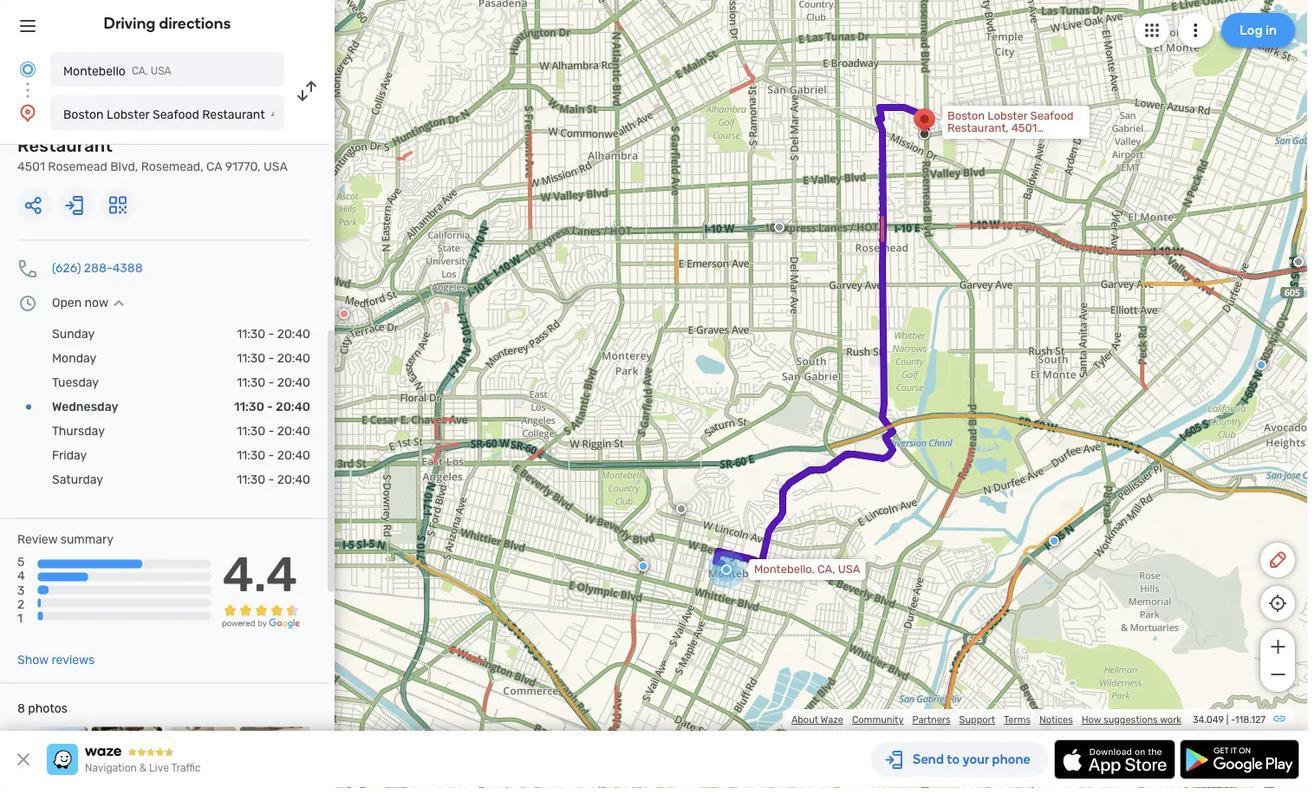 Task type: locate. For each thing, give the bounding box(es) containing it.
-
[[268, 327, 274, 341], [268, 351, 274, 366], [268, 376, 274, 390], [267, 400, 273, 414], [268, 424, 274, 439], [268, 448, 274, 463], [268, 473, 274, 487], [1232, 714, 1236, 726]]

1 horizontal spatial ca,
[[818, 563, 836, 576]]

1 vertical spatial ca,
[[818, 563, 836, 576]]

restaurant inside button
[[202, 107, 265, 121]]

(626) 288-4388 link
[[52, 261, 143, 275]]

ca, inside the montebello ca, usa
[[132, 65, 148, 77]]

1 vertical spatial police image
[[638, 561, 649, 572]]

review summary
[[17, 533, 114, 547]]

1 vertical spatial usa
[[264, 160, 288, 174]]

288-
[[84, 261, 112, 275]]

- for thursday
[[268, 424, 274, 439]]

11:30 for monday
[[237, 351, 266, 366]]

2 horizontal spatial usa
[[839, 563, 861, 576]]

- for wednesday
[[267, 400, 273, 414]]

11:30 - 20:40 for saturday
[[237, 473, 311, 487]]

- for friday
[[268, 448, 274, 463]]

2
[[17, 597, 24, 611]]

reviews
[[52, 653, 95, 668]]

navigation & live traffic
[[85, 762, 201, 775]]

0 vertical spatial usa
[[151, 65, 171, 77]]

now
[[85, 296, 109, 310]]

11:30 - 20:40 for friday
[[237, 448, 311, 463]]

4388
[[112, 261, 143, 275]]

accident image
[[775, 222, 785, 232], [1294, 257, 1305, 267]]

4.4
[[223, 546, 298, 603]]

11:30 - 20:40 for thursday
[[237, 424, 311, 439]]

terms
[[1005, 714, 1031, 726]]

11:30 - 20:40 for monday
[[237, 351, 311, 366]]

show reviews
[[17, 653, 95, 668]]

lobster inside boston lobster seafood restaurant 4501 rosemead blvd, rosemead, ca 91770, usa
[[82, 118, 147, 139]]

34.049
[[1194, 714, 1225, 726]]

seafood inside boston lobster seafood restaurant 4501 rosemead blvd, rosemead, ca 91770, usa
[[152, 118, 222, 139]]

0 horizontal spatial restaurant
[[17, 136, 113, 156]]

0 vertical spatial ca,
[[132, 65, 148, 77]]

usa
[[151, 65, 171, 77], [264, 160, 288, 174], [839, 563, 861, 576]]

waze
[[821, 714, 844, 726]]

usa right montebello,
[[839, 563, 861, 576]]

usa up "boston lobster seafood restaurant" button
[[151, 65, 171, 77]]

ca
[[207, 160, 222, 174]]

boston for boston lobster seafood restaurant 4501 rosemead blvd, rosemead, ca 91770, usa
[[17, 118, 78, 139]]

20:40 for sunday
[[277, 327, 311, 341]]

11:30 for thursday
[[237, 424, 266, 439]]

boston for boston lobster seafood restaurant
[[63, 107, 104, 121]]

open
[[52, 296, 82, 310]]

police image
[[1257, 360, 1267, 370], [638, 561, 649, 572]]

11:30 - 20:40 for sunday
[[237, 327, 311, 341]]

8 photos
[[17, 702, 67, 716]]

boston inside button
[[63, 107, 104, 121]]

community
[[853, 714, 904, 726]]

0 horizontal spatial police image
[[638, 561, 649, 572]]

- for sunday
[[268, 327, 274, 341]]

0 horizontal spatial usa
[[151, 65, 171, 77]]

lobster for boston lobster seafood restaurant
[[107, 107, 150, 121]]

driving directions
[[104, 14, 231, 33]]

directions
[[159, 14, 231, 33]]

1 horizontal spatial usa
[[264, 160, 288, 174]]

20:40
[[277, 327, 311, 341], [277, 351, 311, 366], [277, 376, 311, 390], [276, 400, 311, 414], [277, 424, 311, 439], [277, 448, 311, 463], [277, 473, 311, 487]]

seafood for boston lobster seafood restaurant 4501 rosemead blvd, rosemead, ca 91770, usa
[[152, 118, 222, 139]]

open now button
[[52, 296, 129, 310]]

image 2 of boston lobster seafood restaurant, rosemead image
[[92, 727, 162, 789]]

lobster down the montebello ca, usa
[[107, 107, 150, 121]]

community link
[[853, 714, 904, 726]]

montebello
[[63, 64, 126, 78]]

usa inside the montebello ca, usa
[[151, 65, 171, 77]]

open now
[[52, 296, 109, 310]]

seafood
[[153, 107, 199, 121], [152, 118, 222, 139]]

driving
[[104, 14, 156, 33]]

seafood inside "boston lobster seafood restaurant" button
[[153, 107, 199, 121]]

ca, for montebello,
[[818, 563, 836, 576]]

11:30 - 20:40 for tuesday
[[237, 376, 311, 390]]

0 horizontal spatial accident image
[[775, 222, 785, 232]]

lobster up blvd,
[[82, 118, 147, 139]]

1
[[17, 611, 23, 625]]

boston down montebello
[[63, 107, 104, 121]]

11:30
[[237, 327, 266, 341], [237, 351, 266, 366], [237, 376, 266, 390], [234, 400, 264, 414], [237, 424, 266, 439], [237, 448, 266, 463], [237, 473, 266, 487]]

boston inside boston lobster seafood restaurant 4501 rosemead blvd, rosemead, ca 91770, usa
[[17, 118, 78, 139]]

4501
[[17, 160, 45, 174]]

2 vertical spatial usa
[[839, 563, 861, 576]]

20:40 for saturday
[[277, 473, 311, 487]]

notices
[[1040, 714, 1074, 726]]

seafood for boston lobster seafood restaurant
[[153, 107, 199, 121]]

show
[[17, 653, 49, 668]]

- for tuesday
[[268, 376, 274, 390]]

rosemead,
[[141, 160, 204, 174]]

restaurant
[[202, 107, 265, 121], [17, 136, 113, 156]]

ca, right montebello,
[[818, 563, 836, 576]]

boston
[[63, 107, 104, 121], [17, 118, 78, 139]]

chevron up image
[[109, 296, 129, 310]]

11:30 for friday
[[237, 448, 266, 463]]

pencil image
[[1268, 550, 1289, 571]]

(626) 288-4388
[[52, 261, 143, 275]]

lobster
[[107, 107, 150, 121], [82, 118, 147, 139]]

accident image
[[677, 504, 687, 514]]

thursday
[[52, 424, 105, 439]]

about waze community partners support terms notices how suggestions work
[[792, 714, 1182, 726]]

image 1 of boston lobster seafood restaurant, rosemead image
[[17, 727, 88, 789]]

ca,
[[132, 65, 148, 77], [818, 563, 836, 576]]

1 horizontal spatial police image
[[1257, 360, 1267, 370]]

11:30 - 20:40
[[237, 327, 311, 341], [237, 351, 311, 366], [237, 376, 311, 390], [234, 400, 311, 414], [237, 424, 311, 439], [237, 448, 311, 463], [237, 473, 311, 487]]

(626)
[[52, 261, 81, 275]]

20:40 for wednesday
[[276, 400, 311, 414]]

x image
[[13, 749, 34, 770]]

work
[[1161, 714, 1182, 726]]

ca, right montebello
[[132, 65, 148, 77]]

1 vertical spatial restaurant
[[17, 136, 113, 156]]

montebello ca, usa
[[63, 64, 171, 78]]

0 vertical spatial accident image
[[775, 222, 785, 232]]

usa right 91770,
[[264, 160, 288, 174]]

lobster inside button
[[107, 107, 150, 121]]

0 horizontal spatial ca,
[[132, 65, 148, 77]]

1 horizontal spatial accident image
[[1294, 257, 1305, 267]]

zoom in image
[[1268, 637, 1289, 658]]

restaurant up rosemead
[[17, 136, 113, 156]]

blvd,
[[110, 160, 138, 174]]

0 vertical spatial restaurant
[[202, 107, 265, 121]]

1 horizontal spatial restaurant
[[202, 107, 265, 121]]

restaurant inside boston lobster seafood restaurant 4501 rosemead blvd, rosemead, ca 91770, usa
[[17, 136, 113, 156]]

restaurant up 91770,
[[202, 107, 265, 121]]

- for saturday
[[268, 473, 274, 487]]

boston up 4501
[[17, 118, 78, 139]]

image 3 of boston lobster seafood restaurant, rosemead image
[[166, 727, 236, 789]]

5 4 3 2 1
[[17, 555, 25, 625]]

about waze link
[[792, 714, 844, 726]]



Task type: vqa. For each thing, say whether or not it's contained in the screenshot.
Boston Lobster Seafood Restaurant 4501 Rosemead Blvd, Rosemead, CA 91770, USA at the top left
yes



Task type: describe. For each thing, give the bounding box(es) containing it.
montebello, ca, usa
[[755, 563, 861, 576]]

traffic
[[171, 762, 201, 775]]

20:40 for thursday
[[277, 424, 311, 439]]

notices link
[[1040, 714, 1074, 726]]

91770,
[[225, 160, 261, 174]]

boston lobster seafood restaurant
[[63, 107, 265, 121]]

5
[[17, 555, 25, 570]]

zoom out image
[[1268, 664, 1289, 685]]

call image
[[17, 258, 38, 279]]

20:40 for monday
[[277, 351, 311, 366]]

terms link
[[1005, 714, 1031, 726]]

- for monday
[[268, 351, 274, 366]]

11:30 for tuesday
[[237, 376, 266, 390]]

0 vertical spatial police image
[[1257, 360, 1267, 370]]

location image
[[17, 102, 38, 123]]

montebello,
[[755, 563, 815, 576]]

photos
[[28, 702, 67, 716]]

usa for montebello,
[[839, 563, 861, 576]]

11:30 for saturday
[[237, 473, 266, 487]]

how suggestions work link
[[1082, 714, 1182, 726]]

tuesday
[[52, 376, 99, 390]]

|
[[1227, 714, 1229, 726]]

20:40 for tuesday
[[277, 376, 311, 390]]

ca, for montebello
[[132, 65, 148, 77]]

8
[[17, 702, 25, 716]]

11:30 for wednesday
[[234, 400, 264, 414]]

wednesday
[[52, 400, 118, 414]]

clock image
[[17, 293, 38, 314]]

11:30 - 20:40 for wednesday
[[234, 400, 311, 414]]

restaurant for boston lobster seafood restaurant 4501 rosemead blvd, rosemead, ca 91770, usa
[[17, 136, 113, 156]]

34.049 | -118.127
[[1194, 714, 1266, 726]]

suggestions
[[1104, 714, 1159, 726]]

saturday
[[52, 473, 103, 487]]

support link
[[960, 714, 996, 726]]

summary
[[61, 533, 114, 547]]

current location image
[[17, 59, 38, 80]]

restaurant for boston lobster seafood restaurant
[[202, 107, 265, 121]]

about
[[792, 714, 819, 726]]

boston lobster seafood restaurant button
[[50, 95, 285, 130]]

monday
[[52, 351, 97, 366]]

live
[[149, 762, 169, 775]]

usa inside boston lobster seafood restaurant 4501 rosemead blvd, rosemead, ca 91770, usa
[[264, 160, 288, 174]]

3
[[17, 583, 25, 597]]

police image
[[1050, 536, 1060, 546]]

partners
[[913, 714, 951, 726]]

20:40 for friday
[[277, 448, 311, 463]]

11:30 for sunday
[[237, 327, 266, 341]]

sunday
[[52, 327, 95, 341]]

review
[[17, 533, 58, 547]]

link image
[[1273, 712, 1287, 726]]

lobster for boston lobster seafood restaurant 4501 rosemead blvd, rosemead, ca 91770, usa
[[82, 118, 147, 139]]

friday
[[52, 448, 87, 463]]

hazard image
[[395, 730, 405, 741]]

118.127
[[1236, 714, 1266, 726]]

usa for montebello
[[151, 65, 171, 77]]

&
[[139, 762, 147, 775]]

1 vertical spatial accident image
[[1294, 257, 1305, 267]]

boston lobster seafood restaurant 4501 rosemead blvd, rosemead, ca 91770, usa
[[17, 118, 288, 174]]

partners link
[[913, 714, 951, 726]]

4
[[17, 569, 25, 584]]

image 4 of boston lobster seafood restaurant, rosemead image
[[240, 727, 311, 789]]

rosemead
[[48, 160, 107, 174]]

navigation
[[85, 762, 137, 775]]

how
[[1082, 714, 1102, 726]]

support
[[960, 714, 996, 726]]

road closed image
[[339, 309, 350, 319]]



